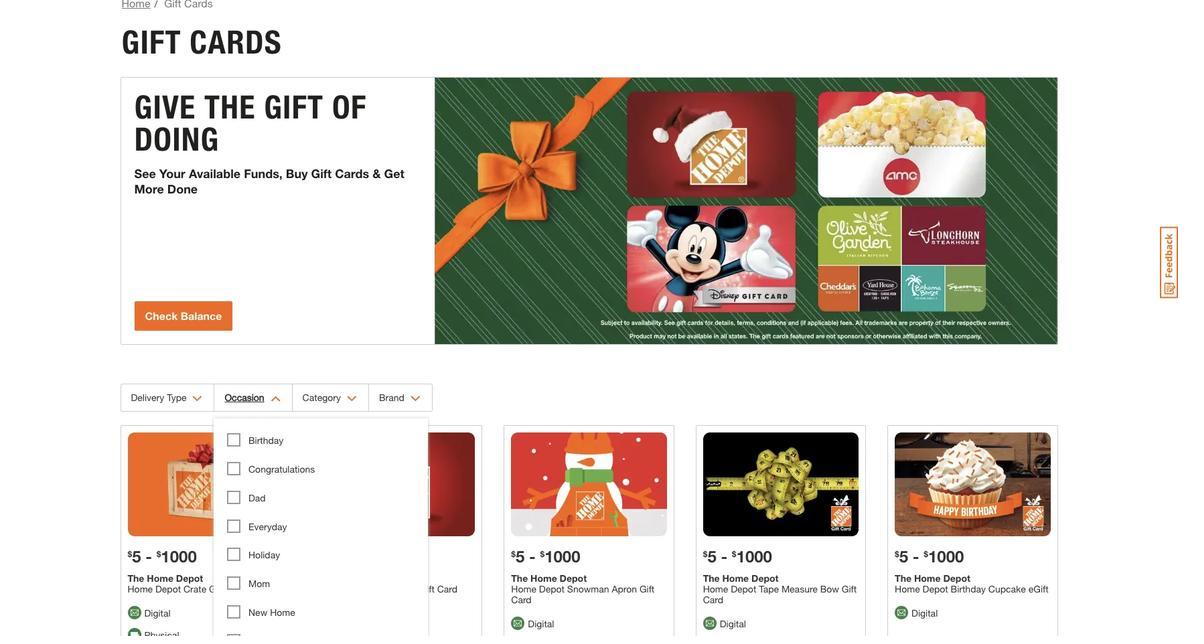 Task type: locate. For each thing, give the bounding box(es) containing it.
open arrow image inside occasion link
[[270, 396, 280, 402]]

2 5 from the left
[[516, 547, 525, 566]]

open arrow image for occasion
[[270, 396, 280, 402]]

1 vertical spatial birthday
[[951, 583, 986, 595]]

1000 for birthday
[[928, 547, 964, 566]]

2 - from the left
[[529, 547, 536, 566]]

0 horizontal spatial open arrow image
[[270, 396, 280, 402]]

the inside the home depot home depot birthday cupcake egift
[[895, 573, 912, 584]]

3 $ 5 - $ 1000 from the left
[[703, 547, 772, 566]]

the inside the home depot home depot snowman apron gift card
[[511, 573, 528, 584]]

1 - from the left
[[145, 547, 152, 566]]

card inside the home depot home depot crate gift card
[[227, 583, 247, 595]]

home
[[147, 573, 173, 584], [531, 573, 557, 584], [722, 573, 749, 584], [914, 573, 941, 584], [128, 583, 153, 595], [511, 583, 536, 595], [319, 583, 345, 595], [703, 583, 728, 595], [895, 583, 920, 595], [270, 607, 295, 618]]

1000 up tape
[[736, 547, 772, 566]]

digital down the home depot home depot birthday cupcake egift
[[912, 607, 938, 619]]

birthday inside the home depot home depot birthday cupcake egift
[[951, 583, 986, 595]]

3 $ from the left
[[511, 549, 516, 559]]

the inside the home depot home depot crate gift card
[[128, 573, 144, 584]]

occasion
[[225, 392, 264, 403]]

- for the home depot home depot birthday cupcake egift
[[913, 547, 919, 566]]

check balance link
[[134, 301, 233, 331]]

digital image for home depot birthday cupcake egift
[[895, 606, 908, 620]]

-
[[145, 547, 152, 566], [529, 547, 536, 566], [721, 547, 728, 566], [913, 547, 919, 566]]

1 vertical spatial cards
[[335, 166, 369, 181]]

1 horizontal spatial digital image
[[703, 617, 716, 630]]

$ 5 - $ 1000 up the home depot home depot birthday cupcake egift
[[895, 547, 964, 566]]

gift right buy
[[311, 166, 332, 181]]

the home depot home depot snowman apron gift card
[[511, 573, 655, 605]]

egift
[[1029, 583, 1049, 595]]

home depot tape measure bow gift card image
[[703, 433, 859, 536]]

check
[[145, 309, 178, 322]]

card inside the home depot home depot tape measure bow gift card
[[703, 594, 723, 605]]

2 the from the left
[[511, 573, 528, 584]]

- for the home depot home depot crate gift card
[[145, 547, 152, 566]]

0 horizontal spatial birthday
[[248, 435, 284, 446]]

apron
[[612, 583, 637, 595]]

digital down the home depot home depot snowman apron gift card
[[528, 618, 554, 629]]

7 $ from the left
[[895, 549, 899, 559]]

digital image
[[895, 606, 908, 620], [511, 617, 525, 630], [703, 617, 716, 630]]

birthday
[[248, 435, 284, 446], [951, 583, 986, 595]]

$
[[128, 549, 132, 559], [157, 549, 161, 559], [511, 549, 516, 559], [540, 549, 545, 559], [703, 549, 708, 559], [732, 549, 736, 559], [895, 549, 899, 559], [924, 549, 928, 559]]

5 for the home depot home depot snowman apron gift card
[[516, 547, 525, 566]]

1 horizontal spatial cards
[[335, 166, 369, 181]]

2 open arrow image from the left
[[347, 396, 357, 402]]

gift right "crate"
[[209, 583, 224, 595]]

1 $ 5 - $ 1000 from the left
[[128, 547, 197, 566]]

1000 up the home depot home depot crate gift card
[[161, 547, 197, 566]]

$ 5 - $ 1000 up tape
[[703, 547, 772, 566]]

holiday
[[248, 549, 280, 561]]

gift right bow
[[842, 583, 857, 595]]

1000 for snowman
[[545, 547, 580, 566]]

3 5 from the left
[[708, 547, 717, 566]]

1 5 from the left
[[132, 547, 141, 566]]

brand link
[[369, 384, 432, 411]]

4 the from the left
[[895, 573, 912, 584]]

4 - from the left
[[913, 547, 919, 566]]

new
[[248, 607, 267, 618]]

5
[[132, 547, 141, 566], [516, 547, 525, 566], [708, 547, 717, 566], [899, 547, 908, 566]]

open arrow image
[[193, 396, 203, 402]]

open arrow image
[[270, 396, 280, 402], [347, 396, 357, 402], [410, 396, 420, 402]]

cards left &
[[335, 166, 369, 181]]

available
[[189, 166, 241, 181]]

delivery type link
[[121, 384, 214, 411]]

the
[[128, 573, 144, 584], [511, 573, 528, 584], [703, 573, 720, 584], [895, 573, 912, 584]]

- up the home depot home depot snowman apron gift card
[[529, 547, 536, 566]]

2 1000 from the left
[[545, 547, 580, 566]]

the for home depot tape measure bow gift card
[[703, 573, 720, 584]]

birthday left cupcake
[[951, 583, 986, 595]]

8 $ from the left
[[924, 549, 928, 559]]

3 open arrow image from the left
[[410, 396, 420, 402]]

open arrow image inside brand link
[[410, 396, 420, 402]]

$ 5 - $ 1000
[[128, 547, 197, 566], [511, 547, 580, 566], [703, 547, 772, 566], [895, 547, 964, 566]]

snowman
[[567, 583, 609, 595]]

see your available funds, buy gift cards & get more done
[[134, 166, 404, 196]]

1 1000 from the left
[[161, 547, 197, 566]]

gift inside the home depot home depot snowman apron gift card
[[640, 583, 655, 595]]

1000 up the home depot home depot birthday cupcake egift
[[928, 547, 964, 566]]

3 - from the left
[[721, 547, 728, 566]]

4 1000 from the left
[[928, 547, 964, 566]]

physical image
[[128, 628, 141, 636]]

card
[[227, 583, 247, 595], [437, 583, 458, 595], [511, 594, 532, 605], [703, 594, 723, 605]]

of
[[332, 88, 367, 127]]

category link
[[292, 384, 368, 411]]

digital for the home depot home depot tape measure bow gift card
[[720, 618, 746, 629]]

open arrow image right the brand
[[410, 396, 420, 402]]

1 horizontal spatial birthday
[[951, 583, 986, 595]]

cards up the
[[190, 23, 282, 62]]

gift inside give the gift of doing
[[264, 88, 324, 127]]

open arrow image right category
[[347, 396, 357, 402]]

digital down the home depot home depot tape measure bow gift card
[[720, 618, 746, 629]]

the home depot home depot tape measure bow gift card
[[703, 573, 857, 605]]

- for the home depot home depot snowman apron gift card
[[529, 547, 536, 566]]

- up the home depot home depot tape measure bow gift card
[[721, 547, 728, 566]]

1000
[[161, 547, 197, 566], [545, 547, 580, 566], [736, 547, 772, 566], [928, 547, 964, 566]]

2 horizontal spatial digital image
[[895, 606, 908, 620]]

gift cards
[[122, 23, 282, 62]]

funds,
[[244, 166, 283, 181]]

get
[[384, 166, 404, 181]]

1000 for tape
[[736, 547, 772, 566]]

4 $ 5 - $ 1000 from the left
[[895, 547, 964, 566]]

cards
[[190, 23, 282, 62], [335, 166, 369, 181]]

gift right apron
[[640, 583, 655, 595]]

the inside the home depot home depot tape measure bow gift card
[[703, 573, 720, 584]]

open arrow image right occasion
[[270, 396, 280, 402]]

open arrow image inside the category "link"
[[347, 396, 357, 402]]

digital
[[144, 607, 171, 619], [912, 607, 938, 619], [528, 618, 554, 629], [720, 618, 746, 629]]

gift up give
[[122, 23, 181, 62]]

bow
[[820, 583, 839, 595]]

3 the from the left
[[703, 573, 720, 584]]

gift left of
[[264, 88, 324, 127]]

home depot snowman apron gift card image
[[511, 433, 667, 536]]

occasion link
[[215, 384, 292, 411]]

birthday up congratulations
[[248, 435, 284, 446]]

$ 5 - $ 1000 up the home depot home depot crate gift card
[[128, 547, 197, 566]]

mom
[[248, 578, 270, 590]]

$ 5 - $ 1000 up the home depot home depot snowman apron gift card
[[511, 547, 580, 566]]

delivery type
[[131, 392, 187, 403]]

5 for the home depot home depot tape measure bow gift card
[[708, 547, 717, 566]]

- up the home depot home depot birthday cupcake egift
[[913, 547, 919, 566]]

3 1000 from the left
[[736, 547, 772, 566]]

2 horizontal spatial open arrow image
[[410, 396, 420, 402]]

5 for the home depot home depot crate gift card
[[132, 547, 141, 566]]

4 5 from the left
[[899, 547, 908, 566]]

1000 up the home depot home depot snowman apron gift card
[[545, 547, 580, 566]]

- up the home depot home depot crate gift card
[[145, 547, 152, 566]]

1 horizontal spatial open arrow image
[[347, 396, 357, 402]]

0 horizontal spatial digital image
[[511, 617, 525, 630]]

done
[[167, 181, 198, 196]]

1 the from the left
[[128, 573, 144, 584]]

category
[[302, 392, 341, 403]]

more
[[134, 181, 164, 196]]

brand
[[379, 392, 404, 403]]

gift
[[122, 23, 181, 62], [264, 88, 324, 127], [311, 166, 332, 181], [209, 583, 224, 595], [640, 583, 655, 595], [420, 583, 435, 595], [842, 583, 857, 595]]

cupcake
[[989, 583, 1026, 595]]

0 vertical spatial birthday
[[248, 435, 284, 446]]

check balance
[[145, 309, 222, 322]]

feedback link image
[[1160, 226, 1178, 299]]

0 horizontal spatial cards
[[190, 23, 282, 62]]

gift inside the home depot home depot crate gift card
[[209, 583, 224, 595]]

2 $ from the left
[[157, 549, 161, 559]]

depot
[[176, 573, 203, 584], [560, 573, 587, 584], [752, 573, 779, 584], [943, 573, 970, 584], [155, 583, 181, 595], [539, 583, 565, 595], [347, 583, 373, 595], [731, 583, 756, 595], [923, 583, 948, 595]]

1 open arrow image from the left
[[270, 396, 280, 402]]

2 $ 5 - $ 1000 from the left
[[511, 547, 580, 566]]



Task type: vqa. For each thing, say whether or not it's contained in the screenshot.
the left Rental
no



Task type: describe. For each thing, give the bounding box(es) containing it.
5 $ from the left
[[703, 549, 708, 559]]

digital for the home depot home depot birthday cupcake egift
[[912, 607, 938, 619]]

gift right hat
[[420, 583, 435, 595]]

measure
[[782, 583, 818, 595]]

$ 5 - $ 1000 for crate
[[128, 547, 197, 566]]

dad
[[248, 492, 266, 503]]

$ 5 - $ 1000 for snowman
[[511, 547, 580, 566]]

digital image
[[128, 606, 141, 620]]

the home depot home depot birthday cupcake egift
[[895, 573, 1049, 595]]

home depot santa hat gift card image
[[319, 433, 475, 536]]

&
[[373, 166, 381, 181]]

the for home depot crate gift card
[[128, 573, 144, 584]]

image for give the gift of doing image
[[435, 78, 1057, 344]]

see
[[134, 166, 156, 181]]

type
[[167, 392, 187, 403]]

delivery
[[131, 392, 164, 403]]

congratulations
[[248, 463, 315, 475]]

card inside the home depot home depot snowman apron gift card
[[511, 594, 532, 605]]

doing
[[134, 120, 219, 159]]

digital for the home depot home depot snowman apron gift card
[[528, 618, 554, 629]]

your
[[159, 166, 185, 181]]

open arrow image for category
[[347, 396, 357, 402]]

crate
[[184, 583, 206, 595]]

give
[[134, 88, 196, 127]]

buy
[[286, 166, 308, 181]]

5 for the home depot home depot birthday cupcake egift
[[899, 547, 908, 566]]

$ 5 - $ 1000 for birthday
[[895, 547, 964, 566]]

balance
[[181, 309, 222, 322]]

the for home depot birthday cupcake egift
[[895, 573, 912, 584]]

4 $ from the left
[[540, 549, 545, 559]]

gift inside the home depot home depot tape measure bow gift card
[[842, 583, 857, 595]]

new home
[[248, 607, 295, 618]]

santa
[[375, 583, 400, 595]]

the
[[204, 88, 256, 127]]

$ 5 - $ 1000 for tape
[[703, 547, 772, 566]]

home depot crate gift card image
[[128, 433, 283, 536]]

open arrow image for brand
[[410, 396, 420, 402]]

1 $ from the left
[[128, 549, 132, 559]]

give the gift of doing
[[134, 88, 367, 159]]

everyday
[[248, 521, 287, 532]]

hat
[[402, 583, 417, 595]]

cards inside see your available funds, buy gift cards & get more done
[[335, 166, 369, 181]]

- for the home depot home depot tape measure bow gift card
[[721, 547, 728, 566]]

home depot birthday cupcake egift image
[[895, 433, 1051, 536]]

digital image for home depot snowman apron gift card
[[511, 617, 525, 630]]

digital right digital icon
[[144, 607, 171, 619]]

the for home depot snowman apron gift card
[[511, 573, 528, 584]]

gift inside see your available funds, buy gift cards & get more done
[[311, 166, 332, 181]]

1000 for crate
[[161, 547, 197, 566]]

6 $ from the left
[[732, 549, 736, 559]]

the home depot home depot crate gift card
[[128, 573, 247, 595]]

home depot santa hat gift card
[[319, 583, 458, 595]]

digital image for home depot tape measure bow gift card
[[703, 617, 716, 630]]

tape
[[759, 583, 779, 595]]

0 vertical spatial cards
[[190, 23, 282, 62]]



